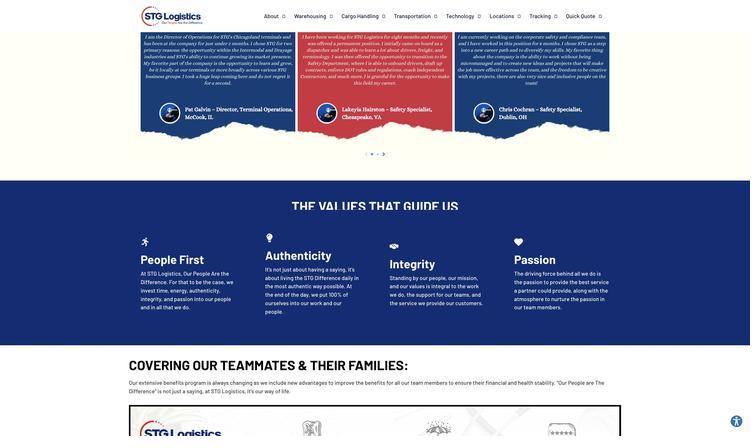 Task type: describe. For each thing, give the bounding box(es) containing it.
work inside it's not just about having a saying, it's about living the stg difference daily in the most authentic way possible. at the end of the day, we put 100% of ourselves into our work and our people.
[[310, 300, 322, 307]]

is inside the driving force behind all we do is the passion to provide the best service a partner could provide, along with the atmosphere to nurture the passion in our team members.
[[597, 271, 601, 277]]

provide,
[[553, 288, 573, 294]]

2 horizontal spatial passion
[[580, 296, 599, 303]]

put
[[320, 292, 328, 299]]

people inside "our extensive benefits program is always changing as we include new advantages to improve the benefits for all our team members to ensure their financial and health stability. "our people are the difference" is not just a saying, at stg logistics, it's our way of life."
[[568, 380, 585, 387]]

about link
[[264, 13, 294, 20]]

energy,
[[170, 288, 188, 294]]

force
[[543, 271, 556, 277]]

warehousing link
[[294, 13, 342, 20]]

for
[[169, 279, 177, 286]]

us
[[442, 198, 459, 214]]

integral
[[431, 283, 450, 290]]

it's
[[265, 266, 272, 273]]

technology
[[446, 13, 474, 19]]

cargo handling link
[[342, 13, 394, 20]]

transportation link
[[394, 13, 446, 20]]

advantages
[[299, 380, 327, 387]]

be
[[196, 279, 202, 286]]

the right with
[[600, 288, 608, 294]]

invest
[[141, 288, 156, 294]]

to inside at stg logistics, our people are the difference. for that to be the case, we invest time, energy, authenticity, integrity, and passion into our people and in all that we do.
[[190, 279, 195, 286]]

do
[[590, 271, 596, 277]]

saying, inside it's not just about having a saying, it's about living the stg difference daily in the most authentic way possible. at the end of the day, we put 100% of ourselves into our work and our people.
[[330, 266, 347, 273]]

authentic
[[288, 283, 312, 290]]

quote
[[581, 13, 596, 19]]

quick
[[566, 13, 580, 19]]

next image
[[381, 152, 387, 157]]

by
[[413, 275, 419, 282]]

100%
[[329, 292, 342, 299]]

first
[[179, 252, 204, 267]]

people,
[[429, 275, 447, 282]]

1 vertical spatial about
[[265, 275, 280, 282]]

and down time,
[[164, 296, 173, 303]]

locations link
[[490, 13, 530, 20]]

the right the be
[[203, 279, 211, 286]]

we inside the driving force behind all we do is the passion to provide the best service a partner could provide, along with the atmosphere to nurture the passion in our team members.
[[582, 271, 589, 277]]

2 horizontal spatial our
[[193, 357, 218, 373]]

people.
[[265, 309, 283, 315]]

families:
[[349, 357, 409, 373]]

transportation
[[394, 13, 431, 19]]

the up authentic
[[295, 275, 303, 282]]

difference.
[[141, 279, 168, 286]]

2 horizontal spatial of
[[343, 292, 348, 299]]

quick quote link
[[566, 13, 611, 20]]

most
[[275, 283, 287, 290]]

"our
[[557, 380, 567, 387]]

the right do,
[[407, 292, 415, 299]]

difference"
[[129, 388, 157, 395]]

at stg logistics, our people are the difference. for that to be the case, we invest time, energy, authenticity, integrity, and passion into our people and in all that we do.
[[141, 271, 234, 311]]

the values that guide us
[[292, 198, 459, 214]]

benefits designed with you in mind. image
[[129, 406, 621, 437]]

saying, inside "our extensive benefits program is always changing as we include new advantages to improve the benefits for all our team members to ensure their financial and health stability. "our people are the difference" is not just a saying, at stg logistics, it's our way of life."
[[187, 388, 204, 395]]

covering
[[129, 357, 190, 373]]

stability.
[[535, 380, 556, 387]]

ensure
[[455, 380, 472, 387]]

support
[[416, 292, 435, 299]]

is up at
[[207, 380, 211, 387]]

their
[[310, 357, 346, 373]]

nurture
[[552, 296, 570, 303]]

day,
[[300, 292, 310, 299]]

are
[[586, 380, 594, 387]]

passion
[[514, 252, 556, 267]]

a inside "our extensive benefits program is always changing as we include new advantages to improve the benefits for all our team members to ensure their financial and health stability. "our people are the difference" is not just a saying, at stg logistics, it's our way of life."
[[183, 388, 186, 395]]

our inside at stg logistics, our people are the difference. for that to be the case, we invest time, energy, authenticity, integrity, and passion into our people and in all that we do.
[[184, 271, 192, 277]]

with
[[588, 288, 599, 294]]

team inside the driving force behind all we do is the passion to provide the best service a partner could provide, along with the atmosphere to nurture the passion in our team members.
[[524, 304, 536, 311]]

in inside at stg logistics, our people are the difference. for that to be the case, we invest time, energy, authenticity, integrity, and passion into our people and in all that we do.
[[151, 304, 155, 311]]

do,
[[398, 292, 406, 299]]

authenticity
[[265, 248, 332, 263]]

it's inside it's not just about having a saying, it's about living the stg difference daily in the most authentic way possible. at the end of the day, we put 100% of ourselves into our work and our people.
[[348, 266, 355, 273]]

people first
[[141, 252, 204, 267]]

service inside the driving force behind all we do is the passion to provide the best service a partner could provide, along with the atmosphere to nurture the passion in our team members.
[[591, 279, 609, 286]]

standing by our people, our mission, and our values is integral to the work we do, the support for our teams, and the service we provide our customers.
[[390, 275, 483, 307]]

and inside it's not just about having a saying, it's about living the stg difference daily in the most authentic way possible. at the end of the day, we put 100% of ourselves into our work and our people.
[[323, 300, 332, 307]]

the left best
[[570, 279, 578, 286]]

a inside the driving force behind all we do is the passion to provide the best service a partner could provide, along with the atmosphere to nurture the passion in our team members.
[[514, 288, 517, 294]]

values
[[318, 198, 366, 214]]

at
[[205, 388, 210, 395]]

new
[[288, 380, 298, 387]]

our inside at stg logistics, our people are the difference. for that to be the case, we invest time, energy, authenticity, integrity, and passion into our people and in all that we do.
[[205, 296, 213, 303]]

standing
[[390, 275, 412, 282]]

integrity,
[[141, 296, 163, 303]]

logistics, inside "our extensive benefits program is always changing as we include new advantages to improve the benefits for all our team members to ensure their financial and health stability. "our people are the difference" is not just a saying, at stg logistics, it's our way of life."
[[222, 388, 246, 395]]

i am currently working on the corporate safety and compliance team, and i have worked in this … image
[[455, 0, 610, 149]]

atmosphere
[[514, 296, 544, 303]]

their
[[473, 380, 485, 387]]

in inside it's not just about having a saying, it's about living the stg difference daily in the most authentic way possible. at the end of the day, we put 100% of ourselves into our work and our people.
[[354, 275, 359, 282]]

ourselves
[[265, 300, 289, 307]]

stg usa #1 image
[[140, 0, 205, 34]]

the inside "our extensive benefits program is always changing as we include new advantages to improve the benefits for all our team members to ensure their financial and health stability. "our people are the difference" is not just a saying, at stg logistics, it's our way of life."
[[356, 380, 364, 387]]

work inside standing by our people, our mission, and our values is integral to the work we do, the support for our teams, and the service we provide our customers.
[[467, 283, 479, 290]]

provide inside standing by our people, our mission, and our values is integral to the work we do, the support for our teams, and the service we provide our customers.
[[427, 300, 445, 307]]

case,
[[212, 279, 225, 286]]

having
[[308, 266, 324, 273]]

covering our teammates & their families:
[[129, 357, 409, 373]]

about
[[264, 13, 279, 19]]

warehousing
[[294, 13, 326, 19]]

health
[[518, 380, 534, 387]]

our inside the driving force behind all we do is the passion to provide the best service a partner could provide, along with the atmosphere to nurture the passion in our team members.
[[514, 304, 523, 311]]

just inside "our extensive benefits program is always changing as we include new advantages to improve the benefits for all our team members to ensure their financial and health stability. "our people are the difference" is not just a saying, at stg logistics, it's our way of life."
[[172, 388, 181, 395]]

the up partner
[[514, 279, 523, 286]]

possible.
[[324, 283, 346, 290]]

and up the customers.
[[472, 292, 481, 299]]

1 horizontal spatial of
[[285, 292, 290, 299]]

partner
[[519, 288, 537, 294]]

do.
[[183, 304, 190, 311]]

behind
[[557, 271, 574, 277]]

time,
[[157, 288, 169, 294]]

it's inside "our extensive benefits program is always changing as we include new advantages to improve the benefits for all our team members to ensure their financial and health stability. "our people are the difference" is not just a saying, at stg logistics, it's our way of life."
[[247, 388, 254, 395]]

people inside at stg logistics, our people are the difference. for that to be the case, we invest time, energy, authenticity, integrity, and passion into our people and in all that we do.
[[193, 271, 210, 277]]

not inside it's not just about having a saying, it's about living the stg difference daily in the most authentic way possible. at the end of the day, we put 100% of ourselves into our work and our people.
[[273, 266, 281, 273]]

1 benefits from the left
[[163, 380, 184, 387]]

teammates
[[220, 357, 295, 373]]

just inside it's not just about having a saying, it's about living the stg difference daily in the most authentic way possible. at the end of the day, we put 100% of ourselves into our work and our people.
[[283, 266, 292, 273]]

and inside "our extensive benefits program is always changing as we include new advantages to improve the benefits for all our team members to ensure their financial and health stability. "our people are the difference" is not just a saying, at stg logistics, it's our way of life."
[[508, 380, 517, 387]]

members
[[424, 380, 448, 387]]

2 benefits from the left
[[365, 380, 385, 387]]



Task type: locate. For each thing, give the bounding box(es) containing it.
we right as
[[260, 380, 268, 387]]

all inside the driving force behind all we do is the passion to provide the best service a partner could provide, along with the atmosphere to nurture the passion in our team members.
[[575, 271, 580, 277]]

our down first
[[184, 271, 192, 277]]

stg up 'difference.'
[[147, 271, 157, 277]]

0 horizontal spatial that
[[163, 304, 173, 311]]

the left most on the left bottom of page
[[265, 283, 273, 290]]

for down families:
[[387, 380, 394, 387]]

financial
[[486, 380, 507, 387]]

the for the values that guide us
[[292, 198, 316, 214]]

service down do,
[[399, 300, 417, 307]]

2 horizontal spatial people
[[568, 380, 585, 387]]

2 vertical spatial our
[[129, 380, 138, 387]]

the left end
[[265, 292, 273, 299]]

into inside it's not just about having a saying, it's about living the stg difference daily in the most authentic way possible. at the end of the day, we put 100% of ourselves into our work and our people.
[[290, 300, 300, 307]]

at up 'difference.'
[[141, 271, 146, 277]]

to left the be
[[190, 279, 195, 286]]

1 horizontal spatial benefits
[[365, 380, 385, 387]]

just
[[283, 266, 292, 273], [172, 388, 181, 395]]

0 horizontal spatial our
[[129, 380, 138, 387]]

and down standing
[[390, 283, 399, 290]]

way up put in the left of the page
[[313, 283, 323, 290]]

not inside "our extensive benefits program is always changing as we include new advantages to improve the benefits for all our team members to ensure their financial and health stability. "our people are the difference" is not just a saying, at stg logistics, it's our way of life."
[[163, 388, 171, 395]]

a up "difference"
[[326, 266, 329, 273]]

1 vertical spatial that
[[178, 279, 188, 286]]

way inside it's not just about having a saying, it's about living the stg difference daily in the most authentic way possible. at the end of the day, we put 100% of ourselves into our work and our people.
[[313, 283, 323, 290]]

i have been working for stg logistics for eight months and recently was offered a permanent … image
[[298, 0, 453, 149]]

include
[[269, 380, 287, 387]]

people up 'difference.'
[[141, 252, 177, 267]]

improve
[[335, 380, 355, 387]]

we right case,
[[226, 279, 234, 286]]

0 horizontal spatial way
[[265, 388, 274, 395]]

the inside "our extensive benefits program is always changing as we include new advantages to improve the benefits for all our team members to ensure their financial and health stability. "our people are the difference" is not just a saying, at stg logistics, it's our way of life."
[[595, 380, 605, 387]]

1 horizontal spatial team
[[524, 304, 536, 311]]

the down standing
[[390, 300, 398, 307]]

at down daily
[[347, 283, 352, 290]]

a
[[326, 266, 329, 273], [514, 288, 517, 294], [183, 388, 186, 395]]

end
[[275, 292, 284, 299]]

0 horizontal spatial into
[[194, 296, 204, 303]]

passion down with
[[580, 296, 599, 303]]

1 vertical spatial for
[[387, 380, 394, 387]]

1 vertical spatial way
[[265, 388, 274, 395]]

0 vertical spatial provide
[[550, 279, 569, 286]]

0 horizontal spatial provide
[[427, 300, 445, 307]]

1 vertical spatial a
[[514, 288, 517, 294]]

0 horizontal spatial it's
[[247, 388, 254, 395]]

0 vertical spatial service
[[591, 279, 609, 286]]

it's up daily
[[348, 266, 355, 273]]

is up the support
[[426, 283, 430, 290]]

provide inside the driving force behind all we do is the passion to provide the best service a partner could provide, along with the atmosphere to nurture the passion in our team members.
[[550, 279, 569, 286]]

of
[[285, 292, 290, 299], [343, 292, 348, 299], [275, 388, 281, 395]]

saying,
[[330, 266, 347, 273], [187, 388, 204, 395]]

integrity
[[390, 257, 435, 271]]

we inside "our extensive benefits program is always changing as we include new advantages to improve the benefits for all our team members to ensure their financial and health stability. "our people are the difference" is not just a saying, at stg logistics, it's our way of life."
[[260, 380, 268, 387]]

at
[[141, 271, 146, 277], [347, 283, 352, 290]]

0 vertical spatial not
[[273, 266, 281, 273]]

that
[[369, 198, 401, 214], [178, 279, 188, 286], [163, 304, 173, 311]]

we left do. on the left of the page
[[174, 304, 181, 311]]

1 vertical spatial saying,
[[187, 388, 204, 395]]

to inside standing by our people, our mission, and our values is integral to the work we do, the support for our teams, and the service we provide our customers.
[[451, 283, 457, 290]]

stg inside it's not just about having a saying, it's about living the stg difference daily in the most authentic way possible. at the end of the day, we put 100% of ourselves into our work and our people.
[[304, 275, 314, 282]]

0 vertical spatial for
[[437, 292, 444, 299]]

people
[[214, 296, 231, 303]]

into down authentic
[[290, 300, 300, 307]]

way down include
[[265, 388, 274, 395]]

cargo handling
[[342, 13, 379, 19]]

all down integrity,
[[156, 304, 162, 311]]

1 horizontal spatial at
[[347, 283, 352, 290]]

1 vertical spatial team
[[411, 380, 423, 387]]

always
[[212, 380, 229, 387]]

2 horizontal spatial the
[[595, 380, 605, 387]]

along
[[574, 288, 587, 294]]

1 horizontal spatial our
[[184, 271, 192, 277]]

driving
[[525, 271, 542, 277]]

values
[[409, 283, 425, 290]]

tracking link
[[530, 13, 566, 20]]

service
[[591, 279, 609, 286], [399, 300, 417, 307]]

a down program
[[183, 388, 186, 395]]

1 vertical spatial service
[[399, 300, 417, 307]]

1 vertical spatial not
[[163, 388, 171, 395]]

2 vertical spatial in
[[151, 304, 155, 311]]

changing
[[230, 380, 253, 387]]

0 horizontal spatial team
[[411, 380, 423, 387]]

stg right at
[[211, 388, 221, 395]]

stg down having
[[304, 275, 314, 282]]

for down "integral"
[[437, 292, 444, 299]]

to left "ensure"
[[449, 380, 454, 387]]

1 horizontal spatial just
[[283, 266, 292, 273]]

way inside "our extensive benefits program is always changing as we include new advantages to improve the benefits for all our team members to ensure their financial and health stability. "our people are the difference" is not just a saying, at stg logistics, it's our way of life."
[[265, 388, 274, 395]]

passion inside at stg logistics, our people are the difference. for that to be the case, we invest time, energy, authenticity, integrity, and passion into our people and in all that we do.
[[174, 296, 193, 303]]

service up with
[[591, 279, 609, 286]]

of inside "our extensive benefits program is always changing as we include new advantages to improve the benefits for all our team members to ensure their financial and health stability. "our people are the difference" is not just a saying, at stg logistics, it's our way of life."
[[275, 388, 281, 395]]

0 horizontal spatial logistics,
[[158, 271, 182, 277]]

benefits down families:
[[365, 380, 385, 387]]

all up best
[[575, 271, 580, 277]]

we
[[582, 271, 589, 277], [226, 279, 234, 286], [311, 292, 318, 299], [390, 292, 397, 299], [418, 300, 425, 307], [174, 304, 181, 311], [260, 380, 268, 387]]

to up the teams,
[[451, 283, 457, 290]]

is right do
[[597, 271, 601, 277]]

team down the atmosphere
[[524, 304, 536, 311]]

customers.
[[456, 300, 483, 307]]

into inside at stg logistics, our people are the difference. for that to be the case, we invest time, energy, authenticity, integrity, and passion into our people and in all that we do.
[[194, 296, 204, 303]]

about
[[293, 266, 307, 273], [265, 275, 280, 282]]

0 horizontal spatial all
[[156, 304, 162, 311]]

1 horizontal spatial into
[[290, 300, 300, 307]]

logistics, down 'changing' at left
[[222, 388, 246, 395]]

1 horizontal spatial not
[[273, 266, 281, 273]]

cargo
[[342, 13, 356, 19]]

1 horizontal spatial provide
[[550, 279, 569, 286]]

0 horizontal spatial saying,
[[187, 388, 204, 395]]

of right 100%
[[343, 292, 348, 299]]

it's down as
[[247, 388, 254, 395]]

we left do,
[[390, 292, 397, 299]]

1 vertical spatial work
[[310, 300, 322, 307]]

as
[[254, 380, 259, 387]]

1 horizontal spatial stg
[[211, 388, 221, 395]]

1 horizontal spatial saying,
[[330, 266, 347, 273]]

the
[[221, 271, 229, 277], [295, 275, 303, 282], [203, 279, 211, 286], [514, 279, 523, 286], [570, 279, 578, 286], [265, 283, 273, 290], [458, 283, 466, 290], [600, 288, 608, 294], [265, 292, 273, 299], [291, 292, 299, 299], [407, 292, 415, 299], [571, 296, 579, 303], [390, 300, 398, 307], [356, 380, 364, 387]]

0 horizontal spatial people
[[141, 252, 177, 267]]

work
[[467, 283, 479, 290], [310, 300, 322, 307]]

difference
[[315, 275, 341, 282]]

team left members
[[411, 380, 423, 387]]

of left life.
[[275, 388, 281, 395]]

it's not just about having a saying, it's about living the stg difference daily in the most authentic way possible. at the end of the day, we put 100% of ourselves into our work and our people.
[[265, 266, 359, 315]]

0 vertical spatial the
[[292, 198, 316, 214]]

people up the be
[[193, 271, 210, 277]]

about down authenticity
[[293, 266, 307, 273]]

we down the support
[[418, 300, 425, 307]]

0 horizontal spatial at
[[141, 271, 146, 277]]

1 vertical spatial in
[[600, 296, 605, 303]]

we inside it's not just about having a saying, it's about living the stg difference daily in the most authentic way possible. at the end of the day, we put 100% of ourselves into our work and our people.
[[311, 292, 318, 299]]

1 vertical spatial our
[[193, 357, 218, 373]]

2 horizontal spatial a
[[514, 288, 517, 294]]

and
[[390, 283, 399, 290], [472, 292, 481, 299], [164, 296, 173, 303], [323, 300, 332, 307], [141, 304, 150, 311], [508, 380, 517, 387]]

locations
[[490, 13, 514, 19]]

could
[[538, 288, 552, 294]]

1 horizontal spatial service
[[591, 279, 609, 286]]

for
[[437, 292, 444, 299], [387, 380, 394, 387]]

team
[[524, 304, 536, 311], [411, 380, 423, 387]]

we left put in the left of the page
[[311, 292, 318, 299]]

a inside it's not just about having a saying, it's about living the stg difference daily in the most authentic way possible. at the end of the day, we put 100% of ourselves into our work and our people.
[[326, 266, 329, 273]]

the driving force behind all we do is the passion to provide the best service a partner could provide, along with the atmosphere to nurture the passion in our team members.
[[514, 271, 609, 311]]

1 horizontal spatial logistics,
[[222, 388, 246, 395]]

0 horizontal spatial work
[[310, 300, 322, 307]]

2 vertical spatial that
[[163, 304, 173, 311]]

all inside "our extensive benefits program is always changing as we include new advantages to improve the benefits for all our team members to ensure their financial and health stability. "our people are the difference" is not just a saying, at stg logistics, it's our way of life."
[[395, 380, 400, 387]]

best
[[579, 279, 590, 286]]

members.
[[538, 304, 562, 311]]

0 vertical spatial in
[[354, 275, 359, 282]]

0 vertical spatial logistics,
[[158, 271, 182, 277]]

to up members.
[[545, 296, 550, 303]]

and down put in the left of the page
[[323, 300, 332, 307]]

provide down the support
[[427, 300, 445, 307]]

to
[[190, 279, 195, 286], [544, 279, 549, 286], [451, 283, 457, 290], [545, 296, 550, 303], [328, 380, 334, 387], [449, 380, 454, 387]]

at inside at stg logistics, our people are the difference. for that to be the case, we invest time, energy, authenticity, integrity, and passion into our people and in all that we do.
[[141, 271, 146, 277]]

the right improve
[[356, 380, 364, 387]]

prev image
[[363, 152, 369, 157]]

0 horizontal spatial a
[[183, 388, 186, 395]]

0 vertical spatial saying,
[[330, 266, 347, 273]]

not right the difference"
[[163, 388, 171, 395]]

0 horizontal spatial of
[[275, 388, 281, 395]]

people left are
[[568, 380, 585, 387]]

is
[[597, 271, 601, 277], [426, 283, 430, 290], [207, 380, 211, 387], [158, 388, 162, 395]]

a left partner
[[514, 288, 517, 294]]

all down families:
[[395, 380, 400, 387]]

logistics, inside at stg logistics, our people are the difference. for that to be the case, we invest time, energy, authenticity, integrity, and passion into our people and in all that we do.
[[158, 271, 182, 277]]

benefits left program
[[163, 380, 184, 387]]

the for the driving force behind all we do is the passion to provide the best service a partner could provide, along with the atmosphere to nurture the passion in our team members.
[[514, 271, 524, 277]]

people
[[141, 252, 177, 267], [193, 271, 210, 277], [568, 380, 585, 387]]

not right it's
[[273, 266, 281, 273]]

our extensive benefits program is always changing as we include new advantages to improve the benefits for all our team members to ensure their financial and health stability. "our people are the difference" is not just a saying, at stg logistics, it's our way of life.
[[129, 380, 605, 395]]

service inside standing by our people, our mission, and our values is integral to the work we do, the support for our teams, and the service we provide our customers.
[[399, 300, 417, 307]]

1 horizontal spatial a
[[326, 266, 329, 273]]

all
[[575, 271, 580, 277], [156, 304, 162, 311], [395, 380, 400, 387]]

&
[[298, 357, 308, 373]]

0 vertical spatial our
[[184, 271, 192, 277]]

are
[[211, 271, 220, 277]]

and left "health"
[[508, 380, 517, 387]]

0 horizontal spatial just
[[172, 388, 181, 395]]

0 horizontal spatial the
[[292, 198, 316, 214]]

2 horizontal spatial in
[[600, 296, 605, 303]]

passion
[[524, 279, 543, 286], [174, 296, 193, 303], [580, 296, 599, 303]]

0 vertical spatial just
[[283, 266, 292, 273]]

living
[[281, 275, 294, 282]]

0 vertical spatial team
[[524, 304, 536, 311]]

provide up the provide,
[[550, 279, 569, 286]]

all inside at stg logistics, our people are the difference. for that to be the case, we invest time, energy, authenticity, integrity, and passion into our people and in all that we do.
[[156, 304, 162, 311]]

work down mission,
[[467, 283, 479, 290]]

0 horizontal spatial for
[[387, 380, 394, 387]]

2 vertical spatial a
[[183, 388, 186, 395]]

technology link
[[446, 13, 490, 20]]

for inside "our extensive benefits program is always changing as we include new advantages to improve the benefits for all our team members to ensure their financial and health stability. "our people are the difference" is not just a saying, at stg logistics, it's our way of life."
[[387, 380, 394, 387]]

1 horizontal spatial way
[[313, 283, 323, 290]]

the right are
[[221, 271, 229, 277]]

about down it's
[[265, 275, 280, 282]]

of right end
[[285, 292, 290, 299]]

the
[[292, 198, 316, 214], [514, 271, 524, 277], [595, 380, 605, 387]]

0 horizontal spatial service
[[399, 300, 417, 307]]

1 horizontal spatial for
[[437, 292, 444, 299]]

quick quote
[[566, 13, 596, 19]]

our
[[184, 271, 192, 277], [193, 357, 218, 373], [129, 380, 138, 387]]

stg inside "our extensive benefits program is always changing as we include new advantages to improve the benefits for all our team members to ensure their financial and health stability. "our people are the difference" is not just a saying, at stg logistics, it's our way of life."
[[211, 388, 221, 395]]

0 vertical spatial it's
[[348, 266, 355, 273]]

our
[[420, 275, 428, 282], [448, 275, 457, 282], [400, 283, 408, 290], [445, 292, 453, 299], [205, 296, 213, 303], [301, 300, 309, 307], [334, 300, 342, 307], [446, 300, 454, 307], [514, 304, 523, 311], [401, 380, 410, 387], [255, 388, 264, 395]]

1 horizontal spatial all
[[395, 380, 400, 387]]

mission,
[[458, 275, 478, 282]]

the down along
[[571, 296, 579, 303]]

0 vertical spatial at
[[141, 271, 146, 277]]

is down "extensive"
[[158, 388, 162, 395]]

into down authenticity,
[[194, 296, 204, 303]]

the down authentic
[[291, 292, 299, 299]]

is inside standing by our people, our mission, and our values is integral to the work we do, the support for our teams, and the service we provide our customers.
[[426, 283, 430, 290]]

0 vertical spatial that
[[369, 198, 401, 214]]

1 horizontal spatial it's
[[348, 266, 355, 273]]

1 vertical spatial all
[[156, 304, 162, 311]]

our up the difference"
[[129, 380, 138, 387]]

1 vertical spatial it's
[[247, 388, 254, 395]]

the up the teams,
[[458, 283, 466, 290]]

0 horizontal spatial about
[[265, 275, 280, 282]]

0 vertical spatial way
[[313, 283, 323, 290]]

1 vertical spatial just
[[172, 388, 181, 395]]

way
[[313, 283, 323, 290], [265, 388, 274, 395]]

1 horizontal spatial about
[[293, 266, 307, 273]]

authenticity,
[[189, 288, 220, 294]]

0 vertical spatial people
[[141, 252, 177, 267]]

1 vertical spatial the
[[514, 271, 524, 277]]

logistics, up for
[[158, 271, 182, 277]]

handling
[[357, 13, 379, 19]]

0 horizontal spatial benefits
[[163, 380, 184, 387]]

extensive
[[139, 380, 162, 387]]

our up program
[[193, 357, 218, 373]]

tracking
[[530, 13, 551, 19]]

1 horizontal spatial work
[[467, 283, 479, 290]]

the inside the driving force behind all we do is the passion to provide the best service a partner could provide, along with the atmosphere to nurture the passion in our team members.
[[514, 271, 524, 277]]

guide
[[403, 198, 440, 214]]

2 horizontal spatial all
[[575, 271, 580, 277]]

saying, down program
[[187, 388, 204, 395]]

0 vertical spatial all
[[575, 271, 580, 277]]

1 horizontal spatial the
[[514, 271, 524, 277]]

to up could
[[544, 279, 549, 286]]

to left improve
[[328, 380, 334, 387]]

provide
[[550, 279, 569, 286], [427, 300, 445, 307]]

i am the director of operations for stg's chicagoland terminals and has been at the company for … image
[[141, 0, 295, 149]]

1 horizontal spatial that
[[178, 279, 188, 286]]

stg inside at stg logistics, our people are the difference. for that to be the case, we invest time, energy, authenticity, integrity, and passion into our people and in all that we do.
[[147, 271, 157, 277]]

we left do
[[582, 271, 589, 277]]

in inside the driving force behind all we do is the passion to provide the best service a partner could provide, along with the atmosphere to nurture the passion in our team members.
[[600, 296, 605, 303]]

2 vertical spatial all
[[395, 380, 400, 387]]

for inside standing by our people, our mission, and our values is integral to the work we do, the support for our teams, and the service we provide our customers.
[[437, 292, 444, 299]]

passion up do. on the left of the page
[[174, 296, 193, 303]]

work down put in the left of the page
[[310, 300, 322, 307]]

0 horizontal spatial passion
[[174, 296, 193, 303]]

1 vertical spatial logistics,
[[222, 388, 246, 395]]

0 horizontal spatial not
[[163, 388, 171, 395]]

2 vertical spatial the
[[595, 380, 605, 387]]

our inside "our extensive benefits program is always changing as we include new advantages to improve the benefits for all our team members to ensure their financial and health stability. "our people are the difference" is not just a saying, at stg logistics, it's our way of life."
[[129, 380, 138, 387]]

life.
[[282, 388, 291, 395]]

0 vertical spatial work
[[467, 283, 479, 290]]

team inside "our extensive benefits program is always changing as we include new advantages to improve the benefits for all our team members to ensure their financial and health stability. "our people are the difference" is not just a saying, at stg logistics, it's our way of life."
[[411, 380, 423, 387]]

and down integrity,
[[141, 304, 150, 311]]

0 vertical spatial about
[[293, 266, 307, 273]]

1 horizontal spatial passion
[[524, 279, 543, 286]]

2 horizontal spatial that
[[369, 198, 401, 214]]

at inside it's not just about having a saying, it's about living the stg difference daily in the most authentic way possible. at the end of the day, we put 100% of ourselves into our work and our people.
[[347, 283, 352, 290]]

saying, up daily
[[330, 266, 347, 273]]

passion down driving
[[524, 279, 543, 286]]

2 vertical spatial people
[[568, 380, 585, 387]]

1 vertical spatial at
[[347, 283, 352, 290]]

2 horizontal spatial stg
[[304, 275, 314, 282]]

1 horizontal spatial in
[[354, 275, 359, 282]]

teams,
[[454, 292, 471, 299]]



Task type: vqa. For each thing, say whether or not it's contained in the screenshot.
Email
no



